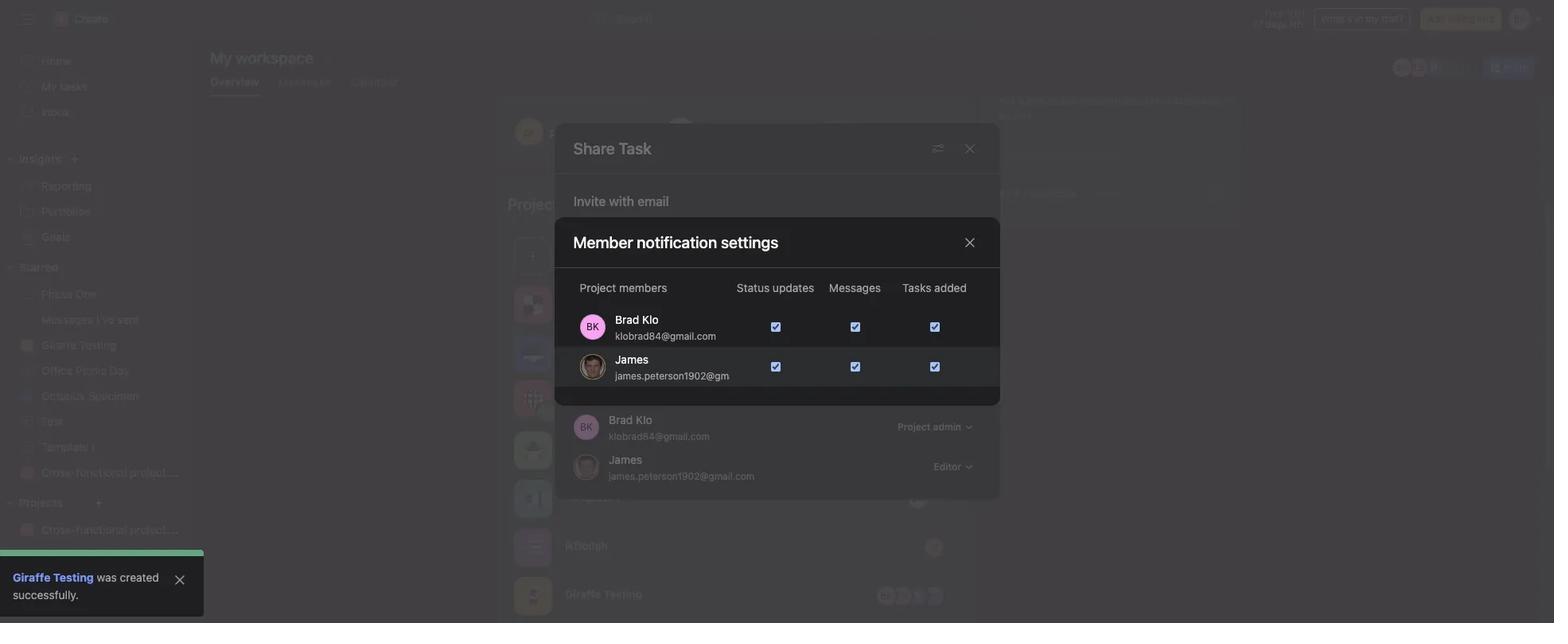 Task type: locate. For each thing, give the bounding box(es) containing it.
1 vertical spatial template i link
[[10, 543, 181, 568]]

1 vertical spatial klo
[[635, 413, 652, 426]]

list image
[[524, 538, 543, 557]]

12
[[1461, 62, 1471, 74]]

james james.peterson1902@gmail.com
[[615, 352, 761, 382], [608, 452, 754, 482]]

1 vertical spatial brad klo klobrad84@gmail.com
[[608, 413, 709, 442]]

fr left "co"
[[915, 589, 922, 601]]

notification settings
[[637, 233, 778, 251]]

2 template i link from the top
[[10, 543, 181, 568]]

2 vertical spatial plan
[[169, 523, 191, 536]]

specimen up the workspace
[[613, 344, 665, 358]]

1 vertical spatial add
[[998, 95, 1016, 107]]

ts
[[1412, 61, 1424, 73], [896, 347, 908, 358], [912, 395, 924, 407], [896, 589, 908, 601]]

1 vertical spatial cross-
[[41, 465, 76, 479]]

specimen left close icon
[[88, 574, 139, 587]]

1 toggle notify about status updates checkbox from the top
[[771, 322, 780, 332]]

1 vertical spatial functional
[[76, 465, 127, 479]]

info
[[1478, 13, 1494, 25]]

see
[[1123, 95, 1139, 107]]

toggle notify about task creations checkbox up the pr
[[930, 322, 939, 332]]

my up the membership at the left of page
[[608, 373, 624, 387]]

1 vertical spatial members
[[619, 281, 667, 294]]

2 vertical spatial octopus specimen
[[41, 574, 139, 587]]

0 vertical spatial or
[[705, 230, 716, 243]]

fr
[[1431, 61, 1438, 73], [915, 589, 922, 601]]

james right the task
[[608, 452, 642, 466]]

0 vertical spatial projects
[[508, 195, 566, 213]]

task
[[565, 441, 589, 455]]

my workspace inside option group
[[667, 304, 741, 317]]

(55%)
[[1049, 187, 1077, 199]]

2 toggle notify about task creations checkbox from the top
[[930, 362, 939, 372]]

status
[[737, 281, 770, 294]]

0 horizontal spatial fr
[[915, 589, 922, 601]]

0 vertical spatial toggle notify about task creations checkbox
[[930, 322, 939, 332]]

fr left 12
[[1431, 61, 1438, 73]]

2 vertical spatial specimen
[[88, 574, 139, 587]]

specimen inside starred element
[[88, 389, 139, 403]]

invite for the invite button to the top
[[1503, 61, 1528, 73]]

specimen down day
[[88, 389, 139, 403]]

2 vertical spatial cross-functional project plan
[[41, 523, 191, 536]]

1 vertical spatial giraffe testing link
[[13, 571, 94, 584]]

0 vertical spatial by
[[658, 230, 671, 243]]

was
[[97, 571, 117, 584]]

1 horizontal spatial fr
[[1431, 61, 1438, 73]]

brad klo klobrad84@gmail.com up the workspace
[[615, 312, 716, 342]]

1 horizontal spatial projects
[[508, 195, 566, 213]]

or right name
[[705, 230, 716, 243]]

0 vertical spatial klobrad84@gmail.com
[[615, 330, 716, 342]]

testing down lkftoihjh on the bottom
[[604, 587, 642, 600]]

cross-functional project plan up 'was'
[[41, 523, 191, 536]]

0 vertical spatial brad klo klobrad84@gmail.com
[[615, 312, 716, 342]]

1 vertical spatial projects
[[19, 496, 62, 509]]

0 vertical spatial template i
[[41, 440, 94, 454]]

template i link
[[10, 434, 181, 460], [10, 543, 181, 568]]

members (2)
[[573, 346, 649, 360]]

template i up lkftoihjh on the bottom
[[565, 490, 619, 503]]

add up new project
[[584, 230, 604, 243]]

add left billing
[[1427, 13, 1445, 25]]

testing up successfully.
[[53, 571, 94, 584]]

giraffe up successfully.
[[13, 571, 51, 584]]

on track (55%)
[[1007, 187, 1077, 199]]

octopus specimen inside starred element
[[41, 389, 139, 403]]

my workspace and task collaborators membership by request
[[608, 373, 799, 402]]

share task
[[573, 139, 652, 157]]

by down the workspace
[[667, 390, 678, 402]]

james inside member notification settings dialog
[[615, 352, 648, 366]]

globe image
[[524, 389, 543, 408]]

project right new
[[591, 249, 627, 263]]

0 vertical spatial fr
[[1431, 61, 1438, 73]]

0 vertical spatial james
[[615, 352, 648, 366]]

template i link down test at the left of the page
[[10, 434, 181, 460]]

my workspace right with
[[667, 304, 741, 317]]

by
[[658, 230, 671, 243], [667, 390, 678, 402]]

cross-functional project plan inside starred element
[[41, 465, 191, 479]]

1 vertical spatial template
[[565, 490, 613, 503]]

0 vertical spatial james james.peterson1902@gmail.com
[[615, 352, 761, 382]]

brad inside share task dialog
[[608, 413, 632, 426]]

or up "co"
[[930, 541, 939, 553]]

toggle notify about status updates checkbox for klo
[[771, 322, 780, 332]]

add left a
[[998, 95, 1016, 107]]

1 octopus specimen link from the top
[[10, 384, 181, 409]]

shared
[[603, 304, 639, 317]]

trial
[[1287, 7, 1304, 19]]

0 vertical spatial klo
[[642, 312, 658, 326]]

brad left with
[[615, 312, 639, 326]]

1 vertical spatial klobrad84@gmail.com
[[608, 430, 709, 442]]

projects element
[[0, 489, 191, 623]]

klo right shared
[[642, 312, 658, 326]]

brad klo klobrad84@gmail.com
[[615, 312, 716, 342], [608, 413, 709, 442]]

my for my tasks
[[41, 80, 57, 93]]

octopus inside starred element
[[41, 389, 85, 403]]

octopus specimen link
[[10, 384, 181, 409], [10, 568, 181, 594]]

1 horizontal spatial add
[[998, 95, 1016, 107]]

1 horizontal spatial my
[[608, 373, 624, 387]]

james james.peterson1902@gmail.com down request on the bottom left of page
[[608, 452, 754, 482]]

successfully.
[[13, 588, 79, 602]]

0 vertical spatial giraffe
[[41, 338, 76, 352]]

a
[[1018, 95, 1024, 107]]

add
[[1427, 13, 1445, 25], [998, 95, 1016, 107], [584, 230, 604, 243]]

giraffe testing up successfully.
[[13, 571, 94, 584]]

giraffe testing up office picnic day
[[41, 338, 117, 352]]

klobrad84@gmail.com down shared with my workspace
[[615, 330, 716, 342]]

giraffe testing link up successfully.
[[13, 571, 94, 584]]

project
[[591, 249, 627, 263], [656, 296, 693, 309], [130, 465, 166, 479], [130, 523, 166, 536]]

2 horizontal spatial add
[[1427, 13, 1445, 25]]

testing
[[79, 338, 117, 352], [53, 571, 94, 584], [604, 587, 642, 600]]

tasks added
[[902, 281, 967, 294]]

members for project
[[619, 281, 667, 294]]

template inside the "projects" element
[[41, 548, 89, 562]]

brad klo klobrad84@gmail.com down the membership at the left of page
[[608, 413, 709, 442]]

Toggle notify about messages checkbox
[[850, 322, 860, 332]]

2 toggle notify about status updates checkbox from the top
[[771, 362, 780, 372]]

0 vertical spatial james.peterson1902@gmail.com
[[615, 370, 761, 382]]

template
[[41, 440, 89, 454], [565, 490, 613, 503], [41, 548, 89, 562]]

octopus specimen for octopus specimen link inside starred element
[[41, 389, 139, 403]]

members inside member notification settings dialog
[[619, 281, 667, 294]]

0 vertical spatial my
[[41, 80, 57, 93]]

1 vertical spatial plan
[[169, 465, 191, 479]]

specimen inside the "projects" element
[[88, 574, 139, 587]]

messages inside member notification settings dialog
[[829, 281, 881, 294]]

search list box
[[589, 6, 971, 32]]

0 horizontal spatial or
[[705, 230, 716, 243]]

ts left 12
[[1412, 61, 1424, 73]]

giraffe testing link up picnic
[[10, 333, 181, 358]]

0 vertical spatial i
[[92, 440, 94, 454]]

functional inside starred element
[[76, 465, 127, 479]]

messages down "phase one"
[[41, 313, 93, 326]]

i've
[[96, 313, 114, 326]]

toggle notify about task creations checkbox for james.peterson1902@gmail.com
[[930, 362, 939, 372]]

my left tasks
[[41, 80, 57, 93]]

1 vertical spatial invite button
[[932, 222, 981, 251]]

1 vertical spatial my workspace
[[667, 304, 741, 317]]

portfolios
[[41, 205, 90, 218]]

giraffe down lkftoihjh on the bottom
[[565, 587, 601, 600]]

james james.peterson1902@gmail.com up request on the bottom left of page
[[615, 352, 761, 382]]

0 horizontal spatial my workspace
[[210, 49, 314, 67]]

plan
[[696, 296, 719, 309], [169, 465, 191, 479], [169, 523, 191, 536]]

2 vertical spatial add
[[584, 230, 604, 243]]

by inside my workspace and task collaborators membership by request
[[667, 390, 678, 402]]

1 vertical spatial james james.peterson1902@gmail.com
[[608, 452, 754, 482]]

goals link
[[10, 224, 181, 250]]

toggle notify about status updates checkbox down status updates
[[771, 322, 780, 332]]

specimen for octopus specimen link inside starred element
[[88, 389, 139, 403]]

Toggle notify about task creations checkbox
[[930, 322, 939, 332], [930, 362, 939, 372]]

toggle notify about task creations checkbox down the pr
[[930, 362, 939, 372]]

cross-functional project plan down project members
[[565, 296, 719, 309]]

toggle notify about task creations checkbox for klo
[[930, 322, 939, 332]]

new
[[565, 249, 588, 263]]

day
[[110, 364, 129, 377]]

plan inside starred element
[[169, 465, 191, 479]]

0 horizontal spatial my
[[41, 80, 57, 93]]

template i down test at the left of the page
[[41, 440, 94, 454]]

template up the was created successfully.
[[41, 548, 89, 562]]

2 octopus specimen link from the top
[[10, 568, 181, 594]]

0 vertical spatial octopus specimen link
[[10, 384, 181, 409]]

i
[[92, 440, 94, 454], [616, 490, 619, 503], [92, 548, 94, 562]]

0 vertical spatial toggle notify about status updates checkbox
[[771, 322, 780, 332]]

the
[[1062, 95, 1076, 107]]

0 vertical spatial testing
[[79, 338, 117, 352]]

1 horizontal spatial messages
[[278, 75, 331, 88]]

functional up 'was'
[[76, 523, 127, 536]]

notifications
[[911, 347, 974, 360]]

template i link up 'was'
[[10, 543, 181, 568]]

functional down test link
[[76, 465, 127, 479]]

0 vertical spatial giraffe testing link
[[10, 333, 181, 358]]

task
[[707, 373, 729, 387]]

cross-
[[565, 296, 600, 309], [41, 465, 76, 479], [41, 523, 76, 536]]

my inside my workspace and task collaborators membership by request
[[608, 373, 624, 387]]

klo inside member notification settings dialog
[[642, 312, 658, 326]]

project up created
[[130, 523, 166, 536]]

functional for the cross-functional project plan link inside the the "projects" element
[[76, 523, 127, 536]]

add inside add a goal so the team can see what you hope to achieve.
[[998, 95, 1016, 107]]

2 vertical spatial template i
[[41, 548, 94, 562]]

0 vertical spatial functional
[[600, 296, 653, 309]]

cross- down "projects" dropdown button
[[41, 523, 76, 536]]

giraffe testing down lkftoihjh on the bottom
[[565, 587, 642, 600]]

octopus specimen inside the "projects" element
[[41, 574, 139, 587]]

klobrad84@gmail.com
[[615, 330, 716, 342], [608, 430, 709, 442]]

request
[[680, 390, 715, 402]]

brad
[[615, 312, 639, 326], [608, 413, 632, 426]]

giraffe up office
[[41, 338, 76, 352]]

plan inside the "projects" element
[[169, 523, 191, 536]]

template i inside the "projects" element
[[41, 548, 94, 562]]

octopus up successfully.
[[41, 574, 85, 587]]

phase
[[41, 287, 73, 301]]

testing down messages i've sent 'link'
[[79, 338, 117, 352]]

1 vertical spatial my
[[608, 373, 624, 387]]

1 vertical spatial james
[[608, 452, 642, 466]]

free trial 17 days left
[[1253, 7, 1304, 30]]

2 vertical spatial testing
[[604, 587, 642, 600]]

lkftoihjh
[[565, 538, 608, 552]]

bk
[[1396, 61, 1409, 73], [586, 321, 599, 333], [912, 347, 925, 358], [896, 395, 909, 407], [580, 421, 592, 433], [912, 492, 925, 504], [880, 589, 893, 601]]

by inside add members by name or email… button
[[658, 230, 671, 243]]

0 vertical spatial cross-functional project plan link
[[495, 280, 971, 329]]

invite with email
[[573, 194, 669, 208]]

by left name
[[658, 230, 671, 243]]

template up lkftoihjh on the bottom
[[565, 490, 613, 503]]

giraffe testing link
[[10, 333, 181, 358], [13, 571, 94, 584]]

left
[[1289, 18, 1304, 30]]

messages up toggle notify about messages checkbox
[[829, 281, 881, 294]]

cross- up "projects" dropdown button
[[41, 465, 76, 479]]

1 vertical spatial specimen
[[88, 389, 139, 403]]

free
[[1264, 7, 1284, 19]]

0 horizontal spatial add
[[584, 230, 604, 243]]

ribbon image
[[524, 586, 543, 605]]

testing inside starred element
[[79, 338, 117, 352]]

members up with
[[619, 281, 667, 294]]

klo inside share task dialog
[[635, 413, 652, 426]]

1 vertical spatial by
[[667, 390, 678, 402]]

ts left the pr
[[896, 347, 908, 358]]

1 vertical spatial toggle notify about task creations checkbox
[[930, 362, 939, 372]]

cross-functional project plan link inside the "projects" element
[[10, 517, 191, 543]]

1 vertical spatial octopus specimen
[[41, 389, 139, 403]]

home
[[41, 54, 72, 68]]

invite button
[[1484, 56, 1535, 79], [932, 222, 981, 251], [15, 588, 84, 617]]

add inside share task dialog
[[584, 230, 604, 243]]

template inside starred element
[[41, 440, 89, 454]]

james.peterson1902@gmail.com
[[615, 370, 761, 382], [608, 470, 754, 482]]

messages down "add to starred" icon
[[278, 75, 331, 88]]

2 vertical spatial giraffe
[[565, 587, 601, 600]]

james.peterson1902@gmail.com inside share task dialog
[[608, 470, 754, 482]]

2 horizontal spatial invite button
[[1484, 56, 1535, 79]]

members down with email
[[607, 230, 655, 243]]

cross-functional project plan for the cross-functional project plan link inside the the "projects" element
[[41, 523, 191, 536]]

james up the workspace
[[615, 352, 648, 366]]

member notification settings
[[573, 233, 778, 251]]

0 vertical spatial template i link
[[10, 434, 181, 460]]

manage
[[867, 347, 908, 360]]

octopus up usersicon on the left of the page
[[565, 344, 610, 358]]

my inside 'link'
[[41, 80, 57, 93]]

ts left 6
[[912, 395, 924, 407]]

1 toggle notify about task creations checkbox from the top
[[930, 322, 939, 332]]

brad down drinks
[[608, 413, 632, 426]]

octopus specimen down shared
[[565, 344, 665, 358]]

workspace
[[627, 373, 682, 387]]

1 horizontal spatial my workspace
[[667, 304, 741, 317]]

Toggle notify about status updates checkbox
[[771, 322, 780, 332], [771, 362, 780, 372]]

octopus down office
[[41, 389, 85, 403]]

my workspace up overview
[[210, 49, 314, 67]]

functional inside the "projects" element
[[76, 523, 127, 536]]

1 vertical spatial toggle notify about status updates checkbox
[[771, 362, 780, 372]]

1 vertical spatial james.peterson1902@gmail.com
[[608, 470, 754, 482]]

octopus specimen down picnic
[[41, 389, 139, 403]]

0 vertical spatial invite button
[[1484, 56, 1535, 79]]

1 vertical spatial giraffe
[[13, 571, 51, 584]]

2 vertical spatial i
[[92, 548, 94, 562]]

functional down project members
[[600, 296, 653, 309]]

0 vertical spatial brad
[[615, 312, 639, 326]]

template i inside starred element
[[41, 440, 94, 454]]

projects inside dropdown button
[[19, 496, 62, 509]]

octopus specimen up successfully.
[[41, 574, 139, 587]]

what's
[[1321, 13, 1352, 25]]

my
[[41, 80, 57, 93], [608, 373, 624, 387]]

klobrad84@gmail.com down the membership at the left of page
[[608, 430, 709, 442]]

track
[[1023, 187, 1046, 199]]

2 horizontal spatial messages
[[829, 281, 881, 294]]

1 vertical spatial brad
[[608, 413, 632, 426]]

1 vertical spatial cross-functional project plan
[[41, 465, 191, 479]]

0 horizontal spatial invite button
[[15, 588, 84, 617]]

0 vertical spatial giraffe testing
[[41, 338, 117, 352]]

cross-functional project plan down test link
[[41, 465, 191, 479]]

2 vertical spatial template
[[41, 548, 89, 562]]

calendar
[[350, 75, 398, 88]]

0 vertical spatial specimen
[[613, 344, 665, 358]]

1 vertical spatial octopus
[[41, 389, 85, 403]]

0 vertical spatial template
[[41, 440, 89, 454]]

bk inside member notification settings dialog
[[586, 321, 599, 333]]

template i up the was created successfully.
[[41, 548, 94, 562]]

cross-functional project plan inside the "projects" element
[[41, 523, 191, 536]]

klo down the membership at the left of page
[[635, 413, 652, 426]]

toggle notify about status updates checkbox up collaborators
[[771, 362, 780, 372]]

add for add a goal so the team can see what you hope to achieve.
[[998, 95, 1016, 107]]

goals
[[41, 230, 70, 243]]

0 horizontal spatial projects
[[19, 496, 62, 509]]

2 vertical spatial cross-
[[41, 523, 76, 536]]

giraffe
[[41, 338, 76, 352], [13, 571, 51, 584], [565, 587, 601, 600]]

0 horizontal spatial messages
[[41, 313, 93, 326]]

ja
[[1445, 61, 1455, 73], [587, 360, 598, 372], [881, 395, 892, 407], [581, 461, 591, 473], [929, 492, 939, 504]]

1 vertical spatial messages
[[829, 281, 881, 294]]

template down test at the left of the page
[[41, 440, 89, 454]]

test
[[41, 415, 63, 428]]

name
[[674, 230, 702, 243]]

so
[[1048, 95, 1059, 107]]

project down test link
[[130, 465, 166, 479]]

template i link inside starred element
[[10, 434, 181, 460]]

klo
[[642, 312, 658, 326], [635, 413, 652, 426]]

member notification settings dialog
[[554, 217, 1000, 406]]

0 vertical spatial members
[[607, 230, 655, 243]]

cross- down project
[[565, 296, 600, 309]]

1 template i link from the top
[[10, 434, 181, 460]]

members inside button
[[607, 230, 655, 243]]

giraffe testing inside starred element
[[41, 338, 117, 352]]

status updates
[[737, 281, 814, 294]]

giraffe inside starred element
[[41, 338, 76, 352]]

Toggle notify about messages checkbox
[[850, 362, 860, 372]]

2 vertical spatial functional
[[76, 523, 127, 536]]



Task type: vqa. For each thing, say whether or not it's contained in the screenshot.
marketing BUTTON on the left of page
no



Task type: describe. For each thing, give the bounding box(es) containing it.
brad klo klobrad84@gmail.com inside share task dialog
[[608, 413, 709, 442]]

cross- inside the "projects" element
[[41, 523, 76, 536]]

starred element
[[0, 253, 191, 489]]

phase one link
[[10, 282, 181, 307]]

test link
[[10, 409, 181, 434]]

billing
[[1448, 13, 1475, 25]]

cross- inside starred element
[[41, 465, 76, 479]]

days
[[1266, 18, 1287, 30]]

shared with my workspace
[[603, 304, 741, 317]]

achieve.
[[998, 110, 1035, 122]]

add members by name or email… button
[[573, 222, 926, 251]]

2 vertical spatial invite button
[[15, 588, 84, 617]]

template i link inside the "projects" element
[[10, 543, 181, 568]]

tasks
[[902, 281, 931, 294]]

add for add members by name or email…
[[584, 230, 604, 243]]

complete
[[578, 405, 621, 417]]

members for add
[[607, 230, 655, 243]]

added
[[934, 281, 967, 294]]

reporting link
[[10, 173, 181, 199]]

2 vertical spatial giraffe testing
[[565, 587, 642, 600]]

one
[[76, 287, 97, 301]]

updates
[[773, 281, 814, 294]]

octopus specimen link inside starred element
[[10, 384, 181, 409]]

my for my workspace and task collaborators membership by request
[[608, 373, 624, 387]]

project permissions image
[[931, 142, 944, 155]]

james james.peterson1902@gmail.com inside share task dialog
[[608, 452, 754, 482]]

home link
[[10, 49, 181, 74]]

can
[[1104, 95, 1120, 107]]

add billing info button
[[1420, 8, 1502, 30]]

and
[[685, 373, 704, 387]]

puzzle image
[[524, 295, 543, 314]]

klobrad84@gmail.com inside member notification settings dialog
[[615, 330, 716, 342]]

1 vertical spatial giraffe testing
[[13, 571, 94, 584]]

james james.peterson1902@gmail.com inside member notification settings dialog
[[615, 352, 761, 382]]

close this dialog image
[[963, 142, 976, 155]]

search button
[[589, 6, 971, 32]]

with email
[[609, 194, 669, 208]]

insights element
[[0, 145, 191, 253]]

0 vertical spatial octopus specimen
[[565, 344, 665, 358]]

calendar link
[[350, 75, 398, 96]]

what's in my trial?
[[1321, 13, 1404, 25]]

specimen for octopus specimen link within the "projects" element
[[88, 574, 139, 587]]

ja inside share task dialog
[[581, 461, 591, 473]]

portfolios link
[[10, 199, 181, 224]]

email…
[[719, 230, 755, 243]]

my tasks link
[[10, 74, 181, 99]]

octopus inside the "projects" element
[[41, 574, 85, 587]]

member
[[573, 233, 633, 251]]

inbox link
[[10, 99, 181, 125]]

messages link
[[278, 75, 331, 96]]

or inside button
[[705, 230, 716, 243]]

1 horizontal spatial invite button
[[932, 222, 981, 251]]

project inside starred element
[[130, 465, 166, 479]]

usersicon image
[[580, 381, 592, 394]]

0 vertical spatial plan
[[696, 296, 719, 309]]

0 vertical spatial cross-
[[565, 296, 600, 309]]

manage notifications button
[[867, 347, 981, 360]]

insights
[[19, 152, 61, 166]]

1 vertical spatial testing
[[53, 571, 94, 584]]

to
[[1210, 95, 1219, 107]]

cross-functional project plan for the cross-functional project plan link to the middle
[[41, 465, 191, 479]]

messages i've sent
[[41, 313, 140, 326]]

sent
[[117, 313, 140, 326]]

share task dialog
[[554, 123, 1000, 500]]

membership
[[608, 390, 664, 402]]

drinks
[[611, 386, 645, 399]]

office picnic day
[[41, 364, 129, 377]]

1 vertical spatial fr
[[915, 589, 922, 601]]

phase one
[[41, 287, 97, 301]]

new project
[[565, 249, 627, 263]]

you
[[1166, 95, 1182, 107]]

0 vertical spatial octopus
[[565, 344, 610, 358]]

1 vertical spatial template i
[[565, 490, 619, 503]]

overview
[[210, 75, 259, 88]]

0 vertical spatial cross-functional project plan
[[565, 296, 719, 309]]

add for add billing info
[[1427, 13, 1445, 25]]

tasks
[[60, 80, 87, 93]]

i inside starred element
[[92, 440, 94, 454]]

with
[[642, 304, 664, 317]]

in
[[1355, 13, 1363, 25]]

messages inside 'link'
[[41, 313, 93, 326]]

my
[[1366, 13, 1379, 25]]

messages i've sent link
[[10, 307, 181, 333]]

trial?
[[1382, 13, 1404, 25]]

james.peterson1902@gmail.com inside member notification settings dialog
[[615, 370, 761, 382]]

shared with my workspace option group
[[573, 290, 981, 333]]

what's in my trial? button
[[1314, 8, 1411, 30]]

global element
[[0, 39, 191, 134]]

my tasks
[[41, 80, 87, 93]]

add billing info
[[1427, 13, 1494, 25]]

toggle notify about status updates checkbox for james.peterson1902@gmail.com
[[771, 362, 780, 372]]

manage notifications
[[867, 347, 974, 360]]

megaphone image
[[524, 489, 543, 508]]

bug image
[[524, 440, 543, 460]]

functional for the cross-functional project plan link to the middle
[[76, 465, 127, 479]]

add a goal so the team can see what you hope to achieve.
[[998, 95, 1219, 122]]

klobrad84@gmail.com inside share task dialog
[[608, 430, 709, 442]]

inbox
[[41, 105, 69, 119]]

ja inside member notification settings dialog
[[587, 360, 598, 372]]

17
[[1253, 18, 1263, 30]]

drisco's
[[565, 386, 608, 399]]

hide sidebar image
[[21, 13, 33, 25]]

overview link
[[210, 75, 259, 96]]

brad inside member notification settings dialog
[[615, 312, 639, 326]]

co
[[929, 589, 940, 601]]

invite for the bottom the invite button
[[45, 595, 73, 609]]

hope
[[1185, 95, 1207, 107]]

reporting
[[41, 179, 92, 193]]

1 vertical spatial cross-functional project plan link
[[10, 460, 191, 485]]

team
[[1079, 95, 1101, 107]]

close this dialog image
[[963, 236, 976, 249]]

6
[[931, 395, 937, 407]]

bk inside share task dialog
[[580, 421, 592, 433]]

on
[[1007, 187, 1020, 199]]

project members
[[580, 281, 667, 294]]

what
[[1141, 95, 1163, 107]]

was created successfully.
[[13, 571, 159, 602]]

pr
[[929, 347, 939, 358]]

office picnic day link
[[10, 358, 181, 384]]

collaborators
[[732, 373, 799, 387]]

0 vertical spatial my workspace
[[210, 49, 314, 67]]

octopus specimen link inside the "projects" element
[[10, 568, 181, 594]]

0 vertical spatial messages
[[278, 75, 331, 88]]

i inside the "projects" element
[[92, 548, 94, 562]]

ts left "co"
[[896, 589, 908, 601]]

close image
[[173, 574, 186, 586]]

computer image
[[524, 343, 543, 362]]

drisco's drinks
[[565, 386, 645, 399]]

1 vertical spatial i
[[616, 490, 619, 503]]

task link
[[495, 426, 971, 474]]

add members by name or email…
[[584, 230, 755, 243]]

add to starred image
[[322, 52, 334, 64]]

starred button
[[0, 258, 58, 277]]

james inside share task dialog
[[608, 452, 642, 466]]

project down project members
[[656, 296, 693, 309]]

goal
[[1026, 95, 1046, 107]]

1 vertical spatial or
[[930, 541, 939, 553]]

octopus specimen for octopus specimen link within the "projects" element
[[41, 574, 139, 587]]

invite for with email
[[573, 194, 605, 208]]

brad klo klobrad84@gmail.com inside member notification settings dialog
[[615, 312, 716, 342]]

picnic
[[76, 364, 107, 377]]



